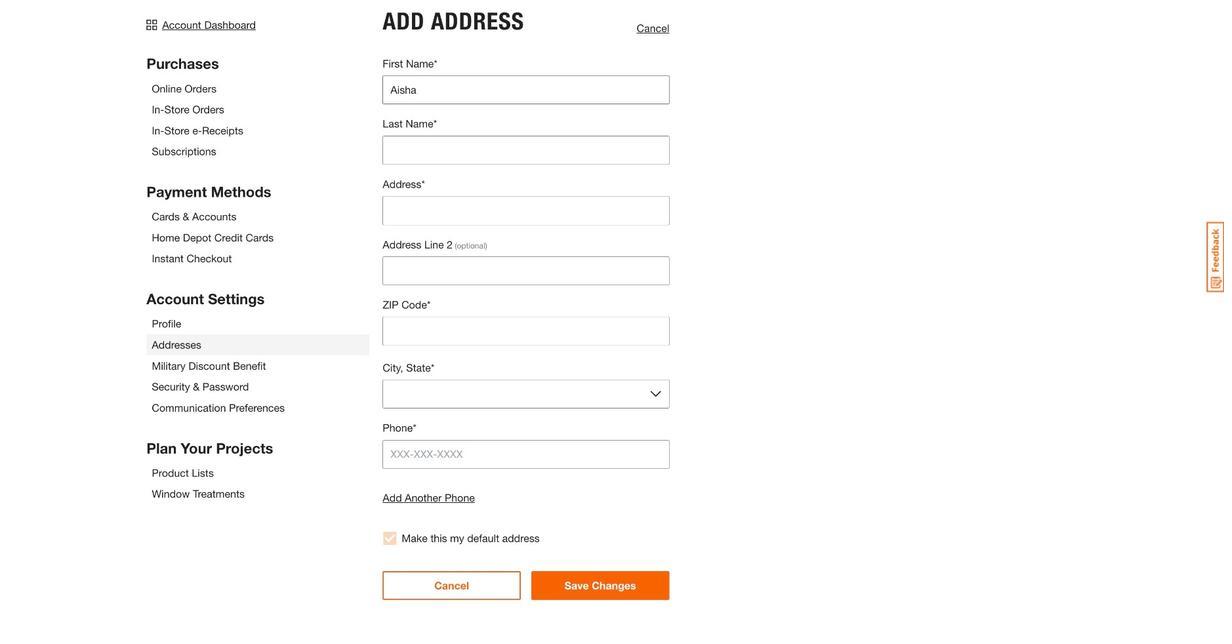 Task type: describe. For each thing, give the bounding box(es) containing it.
XXX-XXX-XXXX text field
[[383, 440, 669, 469]]

feedback link image
[[1207, 222, 1224, 293]]



Task type: locate. For each thing, give the bounding box(es) containing it.
None button
[[383, 380, 669, 409]]

None text field
[[383, 136, 669, 165], [383, 257, 669, 285], [383, 136, 669, 165], [383, 257, 669, 285]]

None text field
[[383, 76, 669, 104], [383, 196, 669, 225], [383, 317, 669, 346], [383, 76, 669, 104], [383, 196, 669, 225], [383, 317, 669, 346]]



Task type: vqa. For each thing, say whether or not it's contained in the screenshot.
What Can We Help You Find Today? search box
no



